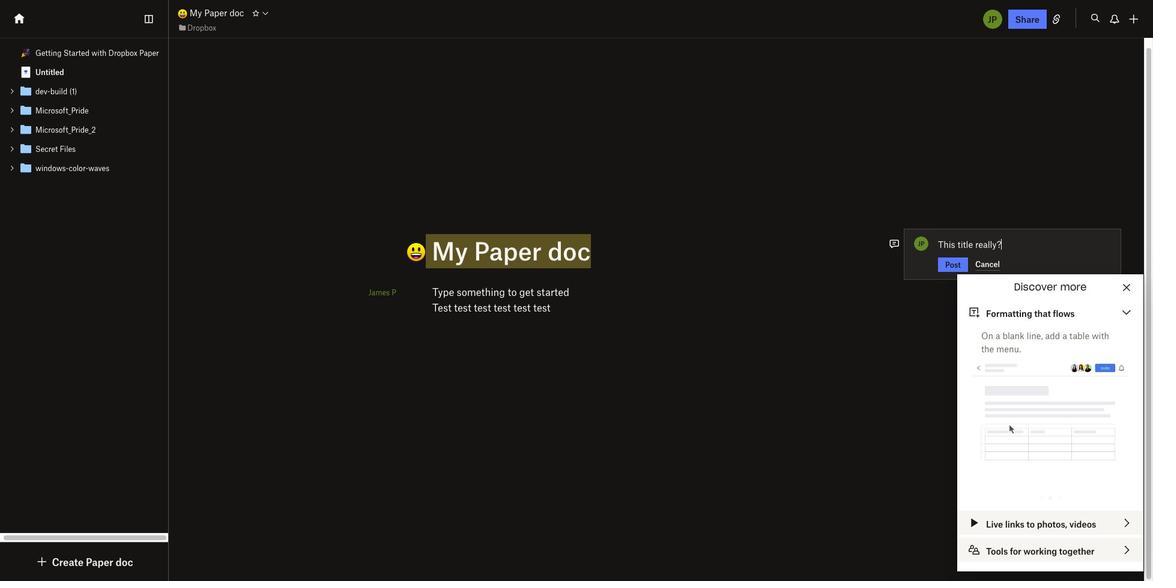 Task type: vqa. For each thing, say whether or not it's contained in the screenshot.
My Paper Doc in 'link'
yes



Task type: describe. For each thing, give the bounding box(es) containing it.
started
[[537, 286, 570, 298]]

paper inside popup button
[[86, 556, 113, 568]]

expand folder image for microsoft_pride
[[8, 106, 16, 115]]

3 test from the left
[[494, 302, 511, 314]]

menu.
[[997, 344, 1022, 355]]

really?
[[976, 239, 1002, 250]]

second
[[1042, 557, 1071, 568]]

flows
[[1053, 308, 1075, 319]]

cancel button
[[976, 258, 1000, 271]]

formatting that flows link
[[958, 300, 1144, 324]]

template content image for microsoft_pride
[[19, 103, 33, 118]]

0 vertical spatial dropbox
[[187, 23, 216, 32]]

files
[[60, 144, 76, 154]]

doc inside create paper doc popup button
[[116, 556, 133, 568]]

live links to photos, videos button
[[958, 511, 1144, 535]]

live links to photos, videos
[[987, 519, 1097, 530]]

this
[[939, 239, 956, 250]]

started
[[64, 48, 90, 58]]

type something to get started test test test test test test
[[433, 286, 570, 314]]

type
[[433, 286, 454, 298]]

more
[[1061, 283, 1087, 292]]

getting started with dropbox paper link
[[0, 43, 168, 62]]

party popper image
[[21, 48, 31, 58]]

dropbox link
[[178, 22, 216, 34]]

formatting that flows
[[987, 308, 1075, 319]]

Comment Entry text field
[[939, 239, 1114, 251]]

secret files link
[[0, 139, 168, 159]]

formatting
[[987, 308, 1033, 319]]

template content image for secret files
[[19, 142, 33, 156]]

2 test from the left
[[474, 302, 491, 314]]

expand folder image for microsoft_pride_2
[[8, 126, 16, 134]]

dev-
[[35, 87, 50, 96]]

template content image inside untitled "link"
[[19, 65, 33, 79]]

live links to photos, videos link
[[958, 511, 1144, 535]]

1
[[1036, 557, 1040, 568]]

windows-color-waves
[[35, 163, 110, 173]]

with inside the on a blank line, add a table with the menu.
[[1092, 330, 1110, 341]]

jp button
[[982, 8, 1004, 30]]

live
[[987, 519, 1004, 530]]

doc inside my paper doc link
[[230, 7, 244, 18]]

windows-color-waves link
[[0, 159, 168, 178]]

microsoft_pride
[[35, 106, 89, 115]]

expand folder image for secret files
[[8, 145, 16, 153]]

tools for working together
[[987, 546, 1095, 557]]

to for get
[[508, 286, 517, 298]]

my paper doc inside heading
[[426, 236, 591, 266]]

on a blank line, add a table with the menu.
[[982, 330, 1110, 355]]

template content image for microsoft_pride_2
[[19, 123, 33, 137]]

create paper doc button
[[35, 555, 133, 570]]

paper inside / contents list
[[139, 48, 159, 58]]

1 horizontal spatial my
[[432, 236, 468, 266]]

untitled link
[[0, 62, 168, 82]]

discover
[[1015, 283, 1058, 292]]

😃
[[381, 238, 405, 268]]

create paper doc
[[52, 556, 133, 568]]

dev-build (1)
[[35, 87, 77, 96]]

links
[[1006, 519, 1025, 530]]

updated
[[1000, 557, 1034, 568]]

add
[[1046, 330, 1061, 341]]



Task type: locate. For each thing, give the bounding box(es) containing it.
test
[[433, 302, 452, 314]]

0 horizontal spatial my
[[190, 7, 202, 18]]

tools for working together link
[[958, 538, 1144, 562]]

doc inside heading
[[548, 236, 591, 266]]

expand folder image for dev-build (1)
[[8, 87, 16, 96]]

3 expand folder image from the top
[[8, 126, 16, 134]]

ago
[[1073, 557, 1088, 568]]

template content image inside microsoft_pride link
[[19, 103, 33, 118]]

0 vertical spatial with
[[92, 48, 107, 58]]

cancel
[[976, 260, 1000, 269]]

5 test from the left
[[534, 302, 551, 314]]

secret files
[[35, 144, 76, 154]]

to
[[508, 286, 517, 298], [1027, 519, 1035, 530]]

my inside my paper doc link
[[190, 7, 202, 18]]

secret
[[35, 144, 58, 154]]

microsoft_pride link
[[0, 101, 168, 120]]

this title really?
[[939, 239, 1002, 250]]

on
[[982, 330, 994, 341]]

my paper doc link
[[178, 6, 244, 19]]

jp left share at the right of page
[[988, 14, 998, 24]]

with right started
[[92, 48, 107, 58]]

microsoft_pride_2
[[35, 125, 96, 135]]

my paper doc up dropbox link
[[187, 7, 244, 18]]

tools for working together button
[[958, 538, 1144, 562]]

2 expand folder image from the top
[[8, 106, 16, 115]]

1 horizontal spatial a
[[1063, 330, 1068, 341]]

my up type
[[432, 236, 468, 266]]

1 test from the left
[[454, 302, 472, 314]]

grinning face with big eyes image
[[178, 9, 187, 18]]

the
[[982, 344, 995, 355]]

1 horizontal spatial with
[[1092, 330, 1110, 341]]

1 horizontal spatial jp
[[988, 14, 998, 24]]

1 vertical spatial jp
[[918, 240, 925, 248]]

dropbox down my paper doc link
[[187, 23, 216, 32]]

template content image for dev-build (1)
[[19, 84, 33, 99]]

2 horizontal spatial doc
[[548, 236, 591, 266]]

getting started with dropbox paper
[[35, 48, 159, 58]]

template content image right expand folder icon
[[19, 161, 33, 175]]

dropbox inside / contents list
[[109, 48, 137, 58]]

2 vertical spatial doc
[[116, 556, 133, 568]]

doc right 'create' on the left of the page
[[116, 556, 133, 568]]

template content image down party popper image
[[19, 65, 33, 79]]

expand folder image inside "dev-build (1)" link
[[8, 87, 16, 96]]

1 template content image from the top
[[19, 123, 33, 137]]

heading
[[381, 234, 880, 269]]

to right links
[[1027, 519, 1035, 530]]

1 vertical spatial with
[[1092, 330, 1110, 341]]

2 template content image from the top
[[19, 142, 33, 156]]

template content image left dev-
[[19, 84, 33, 99]]

my paper doc
[[187, 7, 244, 18], [426, 236, 591, 266]]

videos
[[1070, 519, 1097, 530]]

1 vertical spatial my paper doc
[[426, 236, 591, 266]]

a right on
[[996, 330, 1001, 341]]

share
[[1016, 14, 1040, 24]]

0 horizontal spatial with
[[92, 48, 107, 58]]

microsoft_pride_2 link
[[0, 120, 168, 139]]

expand folder image
[[8, 87, 16, 96], [8, 106, 16, 115], [8, 126, 16, 134], [8, 145, 16, 153]]

that
[[1035, 308, 1051, 319]]

0 horizontal spatial dropbox
[[109, 48, 137, 58]]

0 horizontal spatial jp
[[918, 240, 925, 248]]

share button
[[1009, 9, 1047, 29]]

for
[[1010, 546, 1022, 557]]

test
[[454, 302, 472, 314], [474, 302, 491, 314], [494, 302, 511, 314], [514, 302, 531, 314], [534, 302, 551, 314]]

1 template content image from the top
[[19, 65, 33, 79]]

updated 1 second ago
[[1000, 557, 1088, 568]]

table
[[1070, 330, 1090, 341]]

4 test from the left
[[514, 302, 531, 314]]

my right grinning face with big eyes "icon"
[[190, 7, 202, 18]]

jp inside button
[[988, 14, 998, 24]]

3 template content image from the top
[[19, 103, 33, 118]]

expand folder image inside secret files link
[[8, 145, 16, 153]]

photos,
[[1038, 519, 1068, 530]]

line,
[[1027, 330, 1044, 341]]

with
[[92, 48, 107, 58], [1092, 330, 1110, 341]]

jp
[[988, 14, 998, 24], [918, 240, 925, 248]]

1 horizontal spatial doc
[[230, 7, 244, 18]]

1 vertical spatial my
[[432, 236, 468, 266]]

expand folder image
[[8, 164, 16, 172]]

discover more
[[1015, 283, 1087, 292]]

formatting that flows button
[[958, 300, 1144, 324]]

jp left this
[[918, 240, 925, 248]]

waves
[[88, 163, 110, 173]]

working
[[1024, 546, 1058, 557]]

0 vertical spatial my paper doc
[[187, 7, 244, 18]]

0 horizontal spatial to
[[508, 286, 517, 298]]

template content image
[[19, 123, 33, 137], [19, 142, 33, 156]]

dev-build (1) link
[[0, 82, 168, 101]]

0 horizontal spatial my paper doc
[[187, 7, 244, 18]]

2 a from the left
[[1063, 330, 1068, 341]]

1 vertical spatial dropbox
[[109, 48, 137, 58]]

0 horizontal spatial a
[[996, 330, 1001, 341]]

expand folder image inside microsoft_pride link
[[8, 106, 16, 115]]

1 vertical spatial template content image
[[19, 142, 33, 156]]

/ contents list
[[0, 43, 168, 178]]

dig image
[[35, 555, 50, 570]]

my
[[190, 7, 202, 18], [432, 236, 468, 266]]

dropbox
[[187, 23, 216, 32], [109, 48, 137, 58]]

1 vertical spatial doc
[[548, 236, 591, 266]]

(1)
[[69, 87, 77, 96]]

template content image
[[19, 65, 33, 79], [19, 84, 33, 99], [19, 103, 33, 118], [19, 161, 33, 175]]

tools
[[987, 546, 1008, 557]]

0 horizontal spatial doc
[[116, 556, 133, 568]]

template content image for windows-color-waves
[[19, 161, 33, 175]]

to inside 'popup button'
[[1027, 519, 1035, 530]]

0 vertical spatial to
[[508, 286, 517, 298]]

1 a from the left
[[996, 330, 1001, 341]]

blank
[[1003, 330, 1025, 341]]

something
[[457, 286, 505, 298]]

dropbox up untitled "link"
[[109, 48, 137, 58]]

template content image left microsoft_pride_2
[[19, 123, 33, 137]]

to left get
[[508, 286, 517, 298]]

0 vertical spatial template content image
[[19, 123, 33, 137]]

1 horizontal spatial dropbox
[[187, 23, 216, 32]]

4 template content image from the top
[[19, 161, 33, 175]]

0 vertical spatial jp
[[988, 14, 998, 24]]

untitled
[[35, 67, 64, 77]]

expand folder image inside microsoft_pride_2 'link'
[[8, 126, 16, 134]]

color-
[[69, 163, 88, 173]]

my paper doc up get
[[426, 236, 591, 266]]

to inside 'type something to get started test test test test test test'
[[508, 286, 517, 298]]

get
[[520, 286, 534, 298]]

to for photos,
[[1027, 519, 1035, 530]]

doc up started
[[548, 236, 591, 266]]

template content image inside "dev-build (1)" link
[[19, 84, 33, 99]]

paper
[[204, 7, 227, 18], [139, 48, 159, 58], [474, 236, 542, 266], [86, 556, 113, 568]]

1 horizontal spatial my paper doc
[[426, 236, 591, 266]]

heading containing my paper doc
[[381, 234, 880, 269]]

doc right grinning face with big eyes "icon"
[[230, 7, 244, 18]]

with inside / contents list
[[92, 48, 107, 58]]

doc
[[230, 7, 244, 18], [548, 236, 591, 266], [116, 556, 133, 568]]

2 template content image from the top
[[19, 84, 33, 99]]

a
[[996, 330, 1001, 341], [1063, 330, 1068, 341]]

title
[[958, 239, 974, 250]]

build
[[50, 87, 67, 96]]

0 vertical spatial doc
[[230, 7, 244, 18]]

create
[[52, 556, 84, 568]]

template content image left microsoft_pride
[[19, 103, 33, 118]]

1 horizontal spatial to
[[1027, 519, 1035, 530]]

template content image left secret
[[19, 142, 33, 156]]

with right table
[[1092, 330, 1110, 341]]

1 vertical spatial to
[[1027, 519, 1035, 530]]

together
[[1060, 546, 1095, 557]]

a right "add"
[[1063, 330, 1068, 341]]

4 expand folder image from the top
[[8, 145, 16, 153]]

windows-
[[35, 163, 69, 173]]

1 expand folder image from the top
[[8, 87, 16, 96]]

0 vertical spatial my
[[190, 7, 202, 18]]

getting
[[35, 48, 62, 58]]



